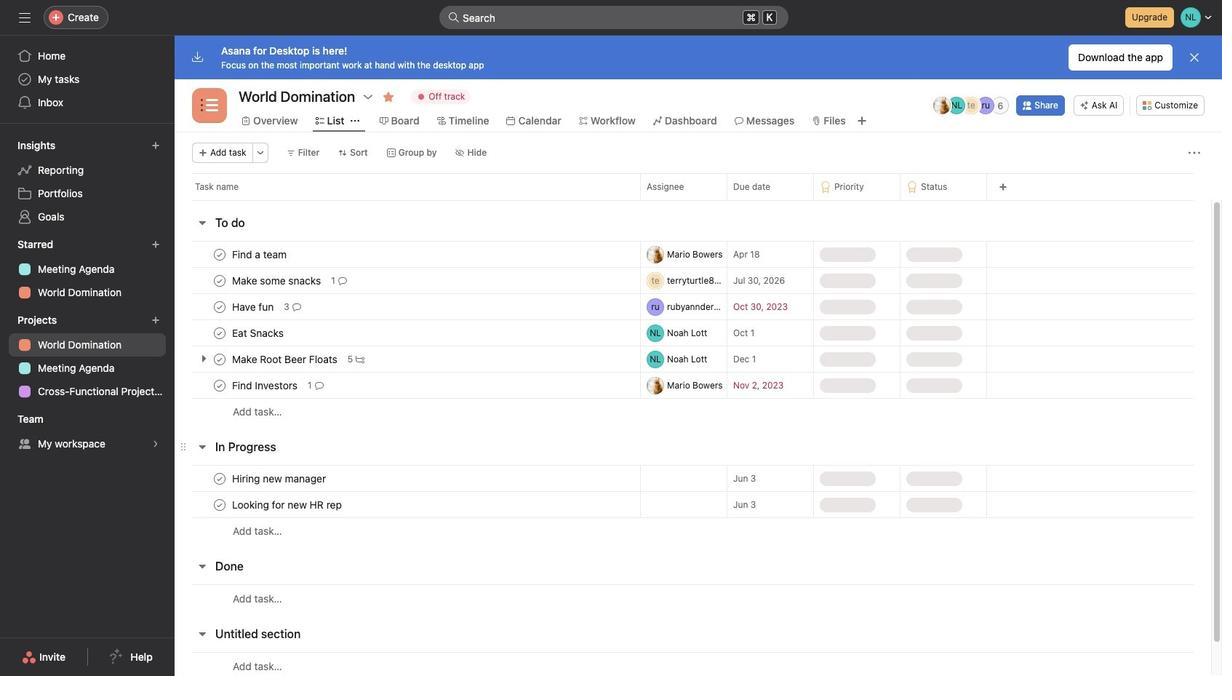 Task type: locate. For each thing, give the bounding box(es) containing it.
mark complete image
[[211, 246, 229, 263], [211, 377, 229, 394]]

make some snacks cell
[[175, 267, 641, 294]]

Mark complete checkbox
[[211, 272, 229, 289], [211, 298, 229, 316], [211, 470, 229, 487]]

1 comment image down find a team cell
[[338, 276, 347, 285]]

insights element
[[0, 132, 175, 231]]

mark complete image inside looking for new hr rep "cell"
[[211, 496, 229, 514]]

0 vertical spatial mark complete checkbox
[[211, 272, 229, 289]]

task name text field inside find a team cell
[[229, 247, 291, 262]]

Task name text field
[[229, 247, 291, 262], [229, 273, 325, 288], [229, 300, 278, 314], [229, 326, 288, 340], [229, 378, 302, 393], [229, 471, 331, 486], [229, 497, 346, 512]]

remove from starred image
[[383, 91, 395, 103]]

1 vertical spatial collapse task list for this group image
[[197, 628, 208, 640]]

mark complete image inside hiring new manager cell
[[211, 470, 229, 487]]

mark complete checkbox inside hiring new manager cell
[[211, 470, 229, 487]]

5 mark complete checkbox from the top
[[211, 496, 229, 514]]

mark complete image inside the 'find investors' cell
[[211, 377, 229, 394]]

3 mark complete image from the top
[[211, 324, 229, 342]]

1 vertical spatial mark complete image
[[211, 377, 229, 394]]

1 vertical spatial 1 comment image
[[315, 381, 324, 390]]

2 task name text field from the top
[[229, 273, 325, 288]]

1 mark complete checkbox from the top
[[211, 246, 229, 263]]

task name text field inside hiring new manager cell
[[229, 471, 331, 486]]

mark complete checkbox for hiring new manager cell
[[211, 470, 229, 487]]

4 task name text field from the top
[[229, 326, 288, 340]]

3 task name text field from the top
[[229, 300, 278, 314]]

2 collapse task list for this group image from the top
[[197, 628, 208, 640]]

mark complete checkbox inside the 'find investors' cell
[[211, 377, 229, 394]]

collapse task list for this group image
[[197, 217, 208, 229], [197, 628, 208, 640]]

1 comment image down task name text box
[[315, 381, 324, 390]]

more actions image
[[256, 148, 265, 157]]

1 comment image
[[338, 276, 347, 285], [315, 381, 324, 390]]

2 mark complete checkbox from the top
[[211, 298, 229, 316]]

0 vertical spatial collapse task list for this group image
[[197, 217, 208, 229]]

5 task name text field from the top
[[229, 378, 302, 393]]

1 vertical spatial mark complete checkbox
[[211, 298, 229, 316]]

task name text field inside looking for new hr rep "cell"
[[229, 497, 346, 512]]

7 task name text field from the top
[[229, 497, 346, 512]]

dismiss image
[[1189, 52, 1201, 63]]

0 vertical spatial mark complete image
[[211, 246, 229, 263]]

mark complete image for mark complete checkbox in the hiring new manager cell
[[211, 470, 229, 487]]

0 horizontal spatial 1 comment image
[[315, 381, 324, 390]]

header in progress tree grid
[[175, 465, 1212, 544]]

task name text field inside make some snacks cell
[[229, 273, 325, 288]]

2 collapse task list for this group image from the top
[[197, 560, 208, 572]]

task name text field inside have fun cell
[[229, 300, 278, 314]]

hide sidebar image
[[19, 12, 31, 23]]

1 mark complete checkbox from the top
[[211, 272, 229, 289]]

mark complete image
[[211, 272, 229, 289], [211, 298, 229, 316], [211, 324, 229, 342], [211, 350, 229, 368], [211, 470, 229, 487], [211, 496, 229, 514]]

mark complete image for mark complete option within looking for new hr rep "cell"
[[211, 496, 229, 514]]

mark complete checkbox for eat snacks cell
[[211, 324, 229, 342]]

4 mark complete checkbox from the top
[[211, 377, 229, 394]]

2 mark complete image from the top
[[211, 298, 229, 316]]

mark complete checkbox inside find a team cell
[[211, 246, 229, 263]]

1 comment image inside the 'find investors' cell
[[315, 381, 324, 390]]

have fun cell
[[175, 293, 641, 320]]

Mark complete checkbox
[[211, 246, 229, 263], [211, 324, 229, 342], [211, 350, 229, 368], [211, 377, 229, 394], [211, 496, 229, 514]]

2 mark complete checkbox from the top
[[211, 324, 229, 342]]

3 mark complete checkbox from the top
[[211, 350, 229, 368]]

task name text field inside the 'find investors' cell
[[229, 378, 302, 393]]

mark complete checkbox for make some snacks cell
[[211, 272, 229, 289]]

task name text field for mark complete option within the eat snacks cell
[[229, 326, 288, 340]]

add field image
[[999, 183, 1008, 191]]

1 mark complete image from the top
[[211, 272, 229, 289]]

mark complete image inside make some snacks cell
[[211, 272, 229, 289]]

mark complete checkbox inside eat snacks cell
[[211, 324, 229, 342]]

mark complete image for mark complete checkbox in the have fun cell
[[211, 298, 229, 316]]

0 vertical spatial collapse task list for this group image
[[197, 441, 208, 453]]

1 comment image for mark complete checkbox inside make some snacks cell
[[338, 276, 347, 285]]

mark complete image inside have fun cell
[[211, 298, 229, 316]]

see details, my workspace image
[[151, 440, 160, 448]]

add tab image
[[856, 115, 868, 127]]

4 mark complete image from the top
[[211, 350, 229, 368]]

None field
[[440, 6, 789, 29]]

1 horizontal spatial 1 comment image
[[338, 276, 347, 285]]

collapse task list for this group image
[[197, 441, 208, 453], [197, 560, 208, 572]]

3 mark complete checkbox from the top
[[211, 470, 229, 487]]

mark complete image inside find a team cell
[[211, 246, 229, 263]]

3 comments image
[[292, 302, 301, 311]]

1 mark complete image from the top
[[211, 246, 229, 263]]

mark complete checkbox for the 'find investors' cell in the bottom of the page
[[211, 377, 229, 394]]

6 task name text field from the top
[[229, 471, 331, 486]]

task name text field inside eat snacks cell
[[229, 326, 288, 340]]

mark complete checkbox inside looking for new hr rep "cell"
[[211, 496, 229, 514]]

0 vertical spatial 1 comment image
[[338, 276, 347, 285]]

task name text field for mark complete checkbox in the hiring new manager cell
[[229, 471, 331, 486]]

1 task name text field from the top
[[229, 247, 291, 262]]

5 subtasks image
[[356, 355, 365, 364]]

mark complete image inside eat snacks cell
[[211, 324, 229, 342]]

row
[[175, 173, 1223, 200], [192, 199, 1194, 201], [175, 241, 1212, 268], [175, 267, 1212, 294], [175, 293, 1212, 320], [175, 320, 1212, 346], [175, 346, 1212, 373], [175, 372, 1212, 399], [175, 398, 1212, 425], [175, 465, 1212, 492], [175, 491, 1212, 518], [175, 518, 1212, 544], [175, 584, 1212, 612], [175, 652, 1212, 676]]

mark complete checkbox inside make some snacks cell
[[211, 272, 229, 289]]

6 mark complete image from the top
[[211, 496, 229, 514]]

mark complete checkbox inside have fun cell
[[211, 298, 229, 316]]

list image
[[201, 97, 218, 114]]

task name text field for mark complete checkbox in the have fun cell
[[229, 300, 278, 314]]

2 mark complete image from the top
[[211, 377, 229, 394]]

5 mark complete image from the top
[[211, 470, 229, 487]]

2 vertical spatial mark complete checkbox
[[211, 470, 229, 487]]

prominent image
[[448, 12, 460, 23]]

1 vertical spatial collapse task list for this group image
[[197, 560, 208, 572]]



Task type: describe. For each thing, give the bounding box(es) containing it.
mark complete checkbox for looking for new hr rep "cell"
[[211, 496, 229, 514]]

looking for new hr rep cell
[[175, 491, 641, 518]]

1 collapse task list for this group image from the top
[[197, 441, 208, 453]]

Search tasks, projects, and more text field
[[440, 6, 789, 29]]

eat snacks cell
[[175, 320, 641, 346]]

make root beer floats cell
[[175, 346, 641, 373]]

find a team cell
[[175, 241, 641, 268]]

mark complete image for mark complete option within the eat snacks cell
[[211, 324, 229, 342]]

new insights image
[[151, 141, 160, 150]]

add items to starred image
[[151, 240, 160, 249]]

task name text field for mark complete option within looking for new hr rep "cell"
[[229, 497, 346, 512]]

task name text field for mark complete option in find a team cell
[[229, 247, 291, 262]]

mark complete checkbox for find a team cell
[[211, 246, 229, 263]]

1 comment image for mark complete option inside the the 'find investors' cell
[[315, 381, 324, 390]]

more actions image
[[1189, 147, 1201, 159]]

Task name text field
[[229, 352, 342, 366]]

mark complete image for mark complete option inside the make root beer floats cell
[[211, 350, 229, 368]]

header to do tree grid
[[175, 241, 1212, 425]]

mark complete checkbox inside make root beer floats cell
[[211, 350, 229, 368]]

hiring new manager cell
[[175, 465, 641, 492]]

mark complete image for mark complete option in find a team cell
[[211, 246, 229, 263]]

show options image
[[363, 91, 374, 103]]

mark complete checkbox for have fun cell
[[211, 298, 229, 316]]

teams element
[[0, 406, 175, 459]]

projects element
[[0, 307, 175, 406]]

mark complete image for mark complete option inside the the 'find investors' cell
[[211, 377, 229, 394]]

expand subtask list for the task make root beer floats image
[[198, 353, 210, 365]]

tab actions image
[[351, 116, 359, 125]]

global element
[[0, 36, 175, 123]]

1 collapse task list for this group image from the top
[[197, 217, 208, 229]]

find investors cell
[[175, 372, 641, 399]]

starred element
[[0, 231, 175, 307]]

mark complete image for mark complete checkbox inside make some snacks cell
[[211, 272, 229, 289]]

task name text field for mark complete option inside the the 'find investors' cell
[[229, 378, 302, 393]]

new project or portfolio image
[[151, 316, 160, 325]]

task name text field for mark complete checkbox inside make some snacks cell
[[229, 273, 325, 288]]



Task type: vqa. For each thing, say whether or not it's contained in the screenshot.
third Mark complete checkbox from the bottom of the page's Mark complete icon
no



